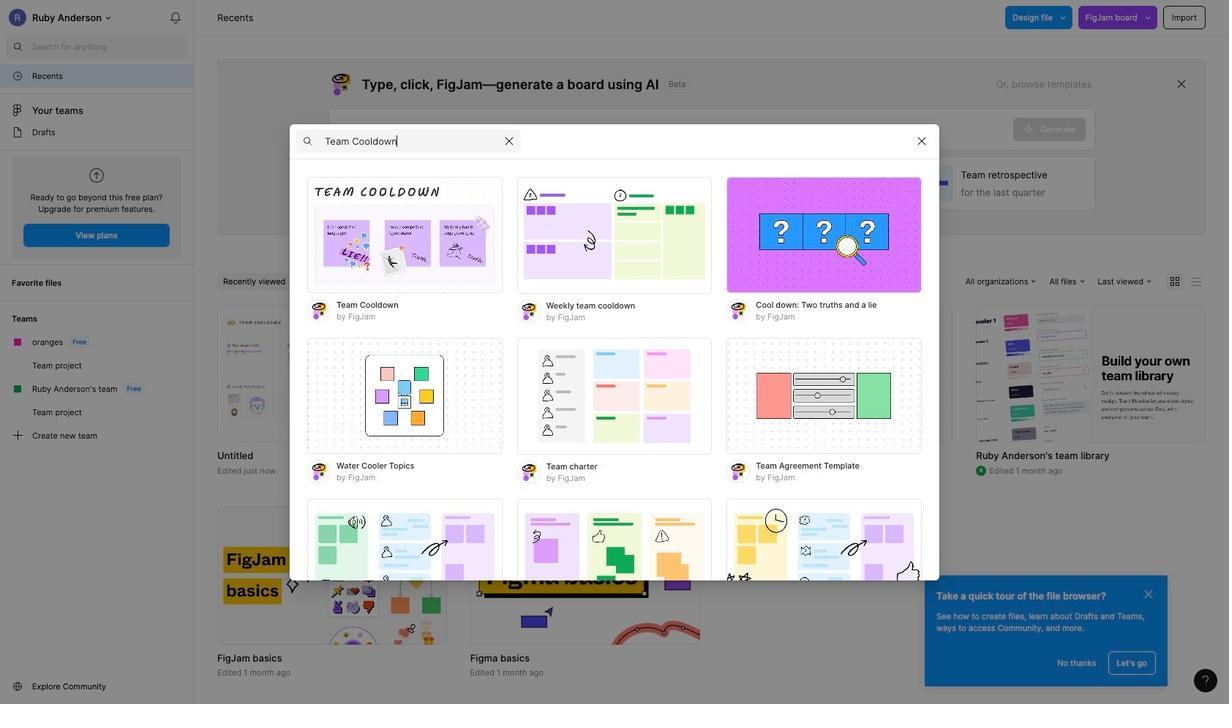 Task type: locate. For each thing, give the bounding box(es) containing it.
water cooler topics image
[[307, 338, 503, 455]]

team agreement template image
[[727, 338, 922, 455]]

team weekly image
[[307, 499, 503, 616]]

Search templates text field
[[325, 132, 498, 150]]

team cooldown image
[[307, 177, 503, 294]]

dialog
[[290, 124, 940, 705]]

file thumbnail image
[[977, 305, 1206, 443], [755, 313, 922, 436], [225, 315, 440, 434], [478, 315, 693, 434], [217, 507, 447, 645], [471, 507, 700, 645]]

recent 16 image
[[12, 70, 23, 82]]

search 32 image
[[6, 35, 29, 59]]

weekly team cooldown image
[[517, 177, 712, 294]]



Task type: vqa. For each thing, say whether or not it's contained in the screenshot.
the File name text field on the top of the page
no



Task type: describe. For each thing, give the bounding box(es) containing it.
bell 32 image
[[164, 6, 187, 29]]

community 16 image
[[12, 682, 23, 693]]

page 16 image
[[12, 127, 23, 138]]

team charter image
[[517, 338, 712, 455]]

cool down: two truths and a lie image
[[727, 177, 922, 294]]

Search for anything text field
[[32, 41, 187, 53]]

Ex: A weekly team meeting, starting with an ice breaker field
[[329, 109, 1014, 150]]

team stand up image
[[517, 499, 712, 616]]

team meeting agenda image
[[727, 499, 922, 616]]



